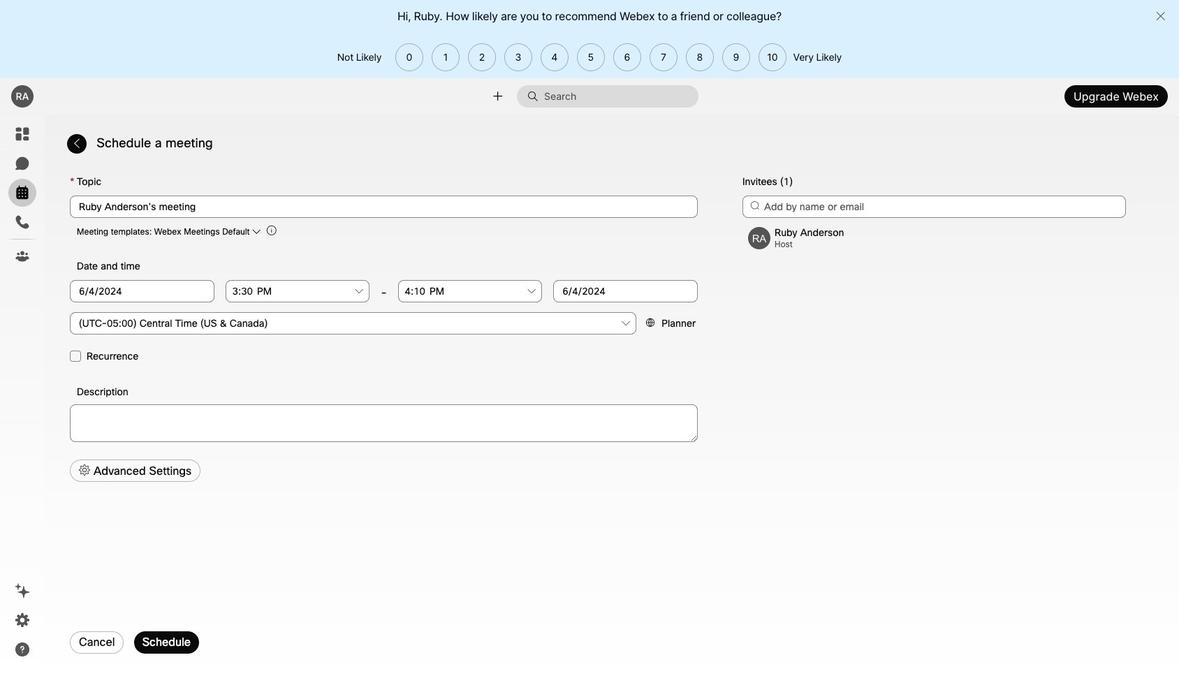 Task type: vqa. For each thing, say whether or not it's contained in the screenshot.
Test Space, You Have A Draft Message list item
no



Task type: locate. For each thing, give the bounding box(es) containing it.
dashboard image
[[14, 126, 31, 143]]

teams, has no new notifications image
[[14, 248, 31, 265]]

wrapper image
[[528, 91, 544, 102]]

navigation
[[0, 115, 45, 676]]

calls image
[[14, 214, 31, 231]]

connect people image
[[491, 90, 505, 103]]

how likely are you to recommend webex to a friend or colleague? score webex from 0 to 10, 0 is not likely and 10 is very likely. toolbar
[[391, 43, 787, 71]]

help image
[[14, 641, 31, 658]]

close rating section image
[[1156, 10, 1167, 22]]



Task type: describe. For each thing, give the bounding box(es) containing it.
meetings image
[[14, 184, 31, 201]]

settings image
[[14, 612, 31, 629]]

what's new image
[[14, 583, 31, 600]]

webex tab list
[[8, 120, 36, 270]]

messaging, has no new notifications image
[[14, 155, 31, 172]]



